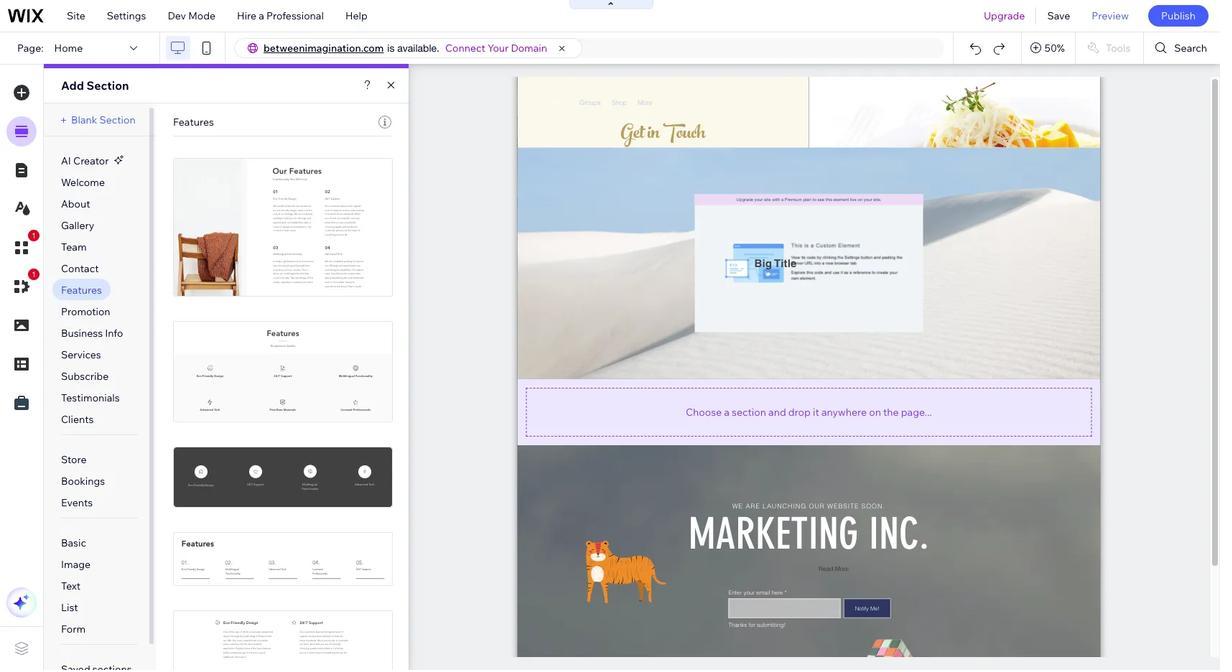 Task type: locate. For each thing, give the bounding box(es) containing it.
home
[[54, 42, 83, 55]]

0 horizontal spatial a
[[259, 9, 264, 22]]

settings
[[107, 9, 146, 22]]

add
[[61, 78, 84, 93]]

the
[[883, 405, 899, 418]]

dev mode
[[168, 9, 216, 22]]

about
[[61, 197, 90, 210]]

1 horizontal spatial features
[[173, 116, 214, 129]]

drop
[[788, 405, 811, 418]]

1 for 1st 1 button
[[32, 231, 36, 240]]

0 vertical spatial a
[[259, 9, 264, 22]]

section
[[732, 405, 766, 418]]

dev
[[168, 9, 186, 22]]

0 vertical spatial 1
[[32, 231, 36, 240]]

a for professional
[[259, 9, 264, 22]]

tools button
[[1076, 32, 1144, 64]]

a
[[259, 9, 264, 22], [724, 405, 730, 418]]

and
[[768, 405, 786, 418]]

section
[[87, 78, 129, 93], [99, 113, 136, 126]]

1 horizontal spatial a
[[724, 405, 730, 418]]

1 vertical spatial 1 button
[[6, 269, 39, 302]]

a left section
[[724, 405, 730, 418]]

promotion
[[61, 305, 110, 318]]

1 vertical spatial a
[[724, 405, 730, 418]]

it
[[813, 405, 819, 418]]

ai
[[61, 154, 71, 167]]

tools
[[1106, 42, 1131, 55]]

contact
[[61, 262, 99, 275]]

basic
[[61, 536, 86, 549]]

50%
[[1045, 42, 1065, 55]]

1
[[32, 231, 36, 240], [32, 270, 36, 279]]

0 horizontal spatial features
[[61, 284, 102, 297]]

professional
[[266, 9, 324, 22]]

1 left contact
[[32, 270, 36, 279]]

preview
[[1092, 9, 1129, 22]]

on
[[869, 405, 881, 418]]

mode
[[188, 9, 216, 22]]

1 vertical spatial section
[[99, 113, 136, 126]]

text
[[61, 580, 81, 592]]

1 vertical spatial 1
[[32, 270, 36, 279]]

events
[[61, 496, 93, 509]]

preview button
[[1081, 0, 1140, 32]]

betweenimagination.com
[[264, 42, 384, 55]]

1 button left contact
[[6, 269, 39, 302]]

1 left gallery
[[32, 231, 36, 240]]

info
[[105, 327, 123, 340]]

publish button
[[1148, 5, 1209, 27]]

2 1 from the top
[[32, 270, 36, 279]]

section for add section
[[87, 78, 129, 93]]

anywhere
[[821, 405, 867, 418]]

1 1 from the top
[[32, 231, 36, 240]]

features
[[173, 116, 214, 129], [61, 284, 102, 297]]

1 button left team
[[6, 230, 39, 263]]

is
[[387, 42, 395, 54]]

section up blank section
[[87, 78, 129, 93]]

section right blank
[[99, 113, 136, 126]]

1 1 button from the top
[[6, 230, 39, 263]]

upgrade
[[984, 9, 1025, 22]]

connect
[[445, 42, 485, 55]]

search
[[1174, 42, 1207, 55]]

0 vertical spatial features
[[173, 116, 214, 129]]

save
[[1047, 9, 1070, 22]]

0 vertical spatial section
[[87, 78, 129, 93]]

services
[[61, 348, 101, 361]]

image
[[61, 558, 91, 571]]

team
[[61, 241, 87, 254]]

0 vertical spatial 1 button
[[6, 230, 39, 263]]

1 button
[[6, 230, 39, 263], [6, 269, 39, 302]]

a right hire
[[259, 9, 264, 22]]

list
[[61, 601, 78, 614]]



Task type: describe. For each thing, give the bounding box(es) containing it.
hire
[[237, 9, 256, 22]]

available.
[[397, 42, 439, 54]]

site
[[67, 9, 85, 22]]

blank
[[71, 113, 97, 126]]

add section
[[61, 78, 129, 93]]

store
[[61, 453, 87, 466]]

section for blank section
[[99, 113, 136, 126]]

form
[[61, 623, 86, 636]]

gallery
[[61, 219, 94, 232]]

1 for second 1 button from the top of the page
[[32, 270, 36, 279]]

ai creator
[[61, 154, 109, 167]]

save button
[[1037, 0, 1081, 32]]

page...
[[901, 405, 932, 418]]

choose
[[686, 405, 722, 418]]

1 vertical spatial features
[[61, 284, 102, 297]]

2 1 button from the top
[[6, 269, 39, 302]]

search button
[[1144, 32, 1220, 64]]

business info
[[61, 327, 123, 340]]

welcome
[[61, 176, 105, 189]]

testimonials
[[61, 391, 120, 404]]

business
[[61, 327, 103, 340]]

hire a professional
[[237, 9, 324, 22]]

help
[[345, 9, 368, 22]]

clients
[[61, 413, 94, 426]]

choose a section and drop it anywhere on the page...
[[686, 405, 932, 418]]

bookings
[[61, 475, 105, 488]]

is available. connect your domain
[[387, 42, 547, 55]]

publish
[[1161, 9, 1196, 22]]

a for section
[[724, 405, 730, 418]]

subscribe
[[61, 370, 109, 383]]

domain
[[511, 42, 547, 55]]

blank section
[[71, 113, 136, 126]]

your
[[488, 42, 509, 55]]

creator
[[73, 154, 109, 167]]

50% button
[[1022, 32, 1075, 64]]



Task type: vqa. For each thing, say whether or not it's contained in the screenshot.
Image
yes



